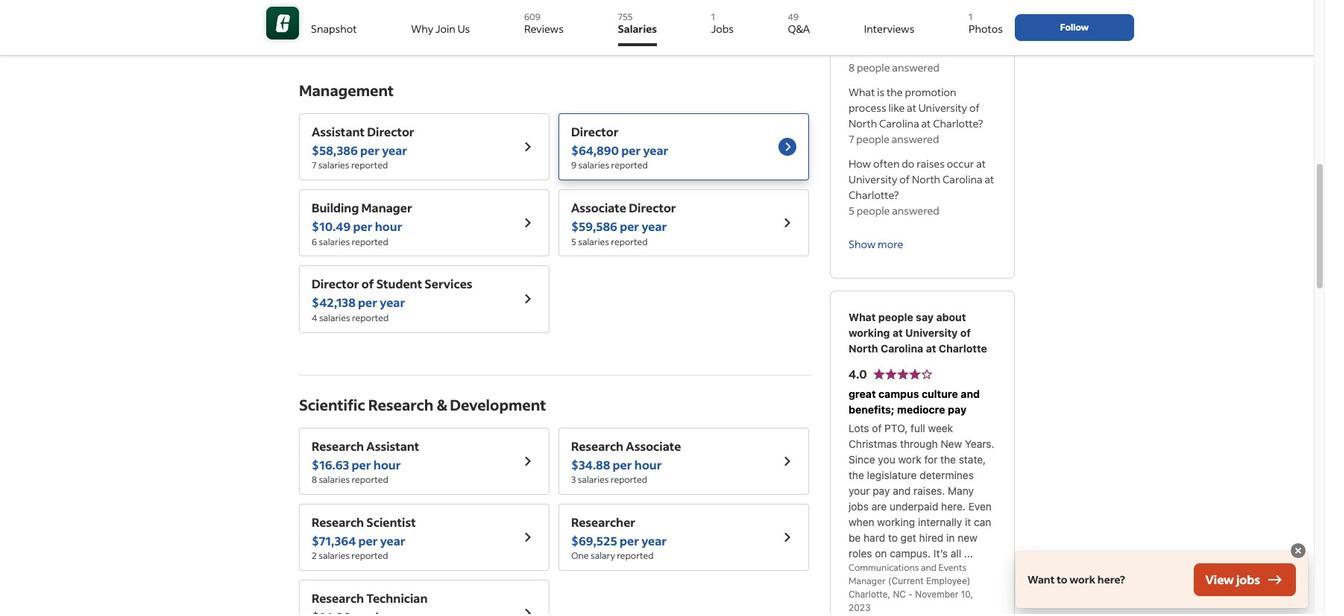 Task type: vqa. For each thing, say whether or not it's contained in the screenshot.


Task type: describe. For each thing, give the bounding box(es) containing it.
your
[[849, 485, 870, 498]]

8 inside research assistant $16.63 per hour 8 salaries reported
[[312, 474, 317, 486]]

associate inside associate director $59,586 per year 5 salaries reported
[[571, 200, 627, 216]]

people inside if you were in charge, what would you do to make university of north carolina at charlotte a better … 8 people answered
[[857, 60, 890, 75]]

salaries for associate director
[[578, 236, 609, 247]]

director inside director $64,890 per year 9 salaries reported
[[571, 124, 619, 139]]

research for research scientist
[[312, 515, 364, 530]]

photos
[[969, 22, 1003, 36]]

...
[[964, 548, 973, 560]]

research associate $34.88 per hour 3 salaries reported
[[571, 438, 681, 486]]

jobs
[[711, 22, 734, 36]]

49
[[788, 11, 799, 22]]

here?
[[1098, 573, 1125, 587]]

north inside if you were in charge, what would you do to make university of north carolina at charlotte a better … 8 people answered
[[912, 29, 941, 43]]

8 inside if you were in charge, what would you do to make university of north carolina at charlotte a better … 8 people answered
[[849, 60, 855, 75]]

6
[[312, 236, 317, 247]]

great
[[849, 388, 876, 401]]

are
[[872, 501, 887, 513]]

charlotte, nc - november 10, 2023
[[849, 589, 973, 614]]

in inside if you were in charge, what would you do to make university of north carolina at charlotte a better … 8 people answered
[[904, 0, 913, 12]]

better
[[904, 45, 935, 59]]

salaries inside director $64,890 per year 9 salaries reported
[[578, 160, 610, 171]]

(current
[[888, 576, 924, 587]]

in inside great campus culture and benefits; mediocre pay lots of pto, full week christmas through new years. since you work for the state, the legislature determines your pay and raises. many jobs are underpaid here. even when working internally it can be hard to get hired in new roles on campus. it's all ...
[[947, 532, 955, 545]]

4.0
[[849, 366, 867, 382]]

want to work here?
[[1028, 573, 1125, 587]]

researcher
[[571, 515, 636, 530]]

$34.88
[[571, 457, 610, 473]]

salaries
[[618, 22, 657, 36]]

nc
[[893, 589, 906, 600]]

make
[[928, 13, 955, 28]]

campus.
[[890, 548, 931, 560]]

5 inside how often do raises occur at university of north carolina at charlotte? 5 people answered
[[849, 204, 855, 218]]

follow
[[1061, 22, 1089, 33]]

scientific research & development job salaries element
[[299, 394, 812, 416]]

view
[[1206, 572, 1234, 588]]

director inside director of student services $42,138 per year 4 salaries reported
[[312, 276, 359, 292]]

reviews
[[524, 22, 564, 36]]

per inside 'researcher $69,525 per year one salary reported'
[[620, 533, 639, 549]]

interviews link
[[864, 6, 915, 46]]

snapshot
[[311, 22, 357, 36]]

per for research assistant
[[352, 457, 371, 473]]

how often do raises occur at university of north carolina at charlotte? 5 people answered
[[849, 157, 995, 218]]

be
[[849, 532, 861, 545]]

1 vertical spatial you
[[881, 13, 899, 28]]

reported for research scientist
[[352, 551, 388, 562]]

like
[[889, 101, 905, 115]]

per for research associate
[[613, 457, 632, 473]]

state,
[[959, 454, 986, 466]]

view jobs
[[1206, 572, 1261, 588]]

many
[[948, 485, 974, 498]]

$64,890
[[571, 142, 619, 158]]

people inside what is the promotion process like at university of north carolina at charlotte? 7 people answered
[[857, 132, 890, 146]]

answered inside how often do raises occur at university of north carolina at charlotte? 5 people answered
[[892, 204, 940, 218]]

hour for $16.63 per hour
[[374, 457, 401, 473]]

of inside if you were in charge, what would you do to make university of north carolina at charlotte a better … 8 people answered
[[900, 29, 910, 43]]

hard
[[864, 532, 886, 545]]

and inside communications and events manager
[[921, 562, 937, 574]]

north inside what people say about working at university of north carolina at charlotte
[[849, 342, 878, 355]]

mediocre
[[897, 404, 946, 416]]

salaries inside director of student services $42,138 per year 4 salaries reported
[[319, 312, 350, 324]]

process
[[849, 101, 887, 115]]

per for research scientist
[[358, 533, 378, 549]]

of inside how often do raises occur at university of north carolina at charlotte? 5 people answered
[[900, 172, 910, 186]]

benefits;
[[849, 404, 895, 416]]

north inside what is the promotion process like at university of north carolina at charlotte? 7 people answered
[[849, 116, 877, 131]]

university inside if you were in charge, what would you do to make university of north carolina at charlotte a better … 8 people answered
[[849, 29, 898, 43]]

get
[[901, 532, 917, 545]]

year inside research scientist $71,364 per year 2 salaries reported
[[380, 533, 406, 549]]

internally
[[918, 516, 962, 529]]

salaries for building manager
[[319, 236, 350, 247]]

year inside director $64,890 per year 9 salaries reported
[[643, 142, 669, 158]]

carolina inside what is the promotion process like at university of north carolina at charlotte? 7 people answered
[[880, 116, 920, 131]]

2 horizontal spatial to
[[1057, 573, 1068, 587]]

through
[[900, 438, 938, 451]]

reported inside director of student services $42,138 per year 4 salaries reported
[[352, 312, 389, 324]]

were
[[878, 0, 902, 12]]

$16.63
[[312, 457, 349, 473]]

of inside what is the promotion process like at university of north carolina at charlotte? 7 people answered
[[970, 101, 980, 115]]

culture
[[922, 388, 959, 401]]

(current employee)
[[888, 576, 971, 587]]

years.
[[965, 438, 995, 451]]

year inside associate director $59,586 per year 5 salaries reported
[[642, 219, 667, 234]]

of inside director of student services $42,138 per year 4 salaries reported
[[362, 276, 374, 292]]

scientific
[[299, 395, 365, 414]]

director inside 'assistant director $58,386 per year 7 salaries reported'
[[367, 124, 415, 139]]

$69,525
[[571, 533, 618, 549]]

if you were in charge, what would you do to make university of north carolina at charlotte a better … 8 people answered
[[849, 0, 995, 75]]

$10.49
[[312, 219, 351, 234]]

charlotte? inside what is the promotion process like at university of north carolina at charlotte? 7 people answered
[[933, 116, 983, 131]]

research for research assistant
[[312, 438, 364, 454]]

do inside how often do raises occur at university of north carolina at charlotte? 5 people answered
[[902, 157, 915, 171]]

close image
[[1290, 542, 1308, 560]]

events
[[939, 562, 967, 574]]

answered inside if you were in charge, what would you do to make university of north carolina at charlotte a better … 8 people answered
[[892, 60, 940, 75]]

scientist
[[367, 515, 416, 530]]

development
[[450, 395, 546, 414]]

since
[[849, 454, 875, 466]]

one
[[571, 551, 589, 562]]

it's
[[934, 548, 948, 560]]

communications and events manager
[[849, 562, 967, 587]]

research down 2
[[312, 591, 364, 606]]

1 for photos
[[969, 11, 973, 22]]

technician
[[367, 591, 428, 606]]

$71,364
[[312, 533, 356, 549]]

manager inside communications and events manager
[[849, 576, 886, 587]]

assistant inside 'assistant director $58,386 per year 7 salaries reported'
[[312, 124, 365, 139]]

how
[[849, 157, 871, 171]]

why
[[411, 22, 434, 36]]

when
[[849, 516, 875, 529]]

lots
[[849, 422, 869, 435]]

0 vertical spatial you
[[858, 0, 876, 12]]

student
[[376, 276, 422, 292]]

if
[[849, 0, 856, 12]]

49 q&a
[[788, 11, 810, 36]]

management
[[299, 81, 394, 100]]

associate director $59,586 per year 5 salaries reported
[[571, 200, 676, 247]]

research technician
[[312, 591, 428, 606]]

0 horizontal spatial pay
[[873, 485, 890, 498]]

what for what people say about working at university of north carolina at charlotte
[[849, 311, 876, 324]]

7 inside 'assistant director $58,386 per year 7 salaries reported'
[[312, 160, 317, 171]]

reported inside director $64,890 per year 9 salaries reported
[[611, 160, 648, 171]]

jobs inside great campus culture and benefits; mediocre pay lots of pto, full week christmas through new years. since you work for the state, the legislature determines your pay and raises. many jobs are underpaid here. even when working internally it can be hard to get hired in new roles on campus. it's all ...
[[849, 501, 869, 513]]

director of student services $42,138 per year 4 salaries reported
[[312, 276, 473, 324]]

what
[[953, 0, 977, 12]]

here.
[[942, 501, 966, 513]]

building manager $10.49 per hour 6 salaries reported
[[312, 200, 412, 247]]



Task type: locate. For each thing, give the bounding box(es) containing it.
show more
[[849, 237, 904, 251]]

salaries down $58,386
[[318, 160, 350, 171]]

reported for research assistant
[[352, 474, 388, 486]]

the inside what is the promotion process like at university of north carolina at charlotte? 7 people answered
[[887, 85, 903, 99]]

2 what from the top
[[849, 311, 876, 324]]

work inside great campus culture and benefits; mediocre pay lots of pto, full week christmas through new years. since you work for the state, the legislature determines your pay and raises. many jobs are underpaid here. even when working internally it can be hard to get hired in new roles on campus. it's all ...
[[899, 454, 922, 466]]

0 vertical spatial 5
[[849, 204, 855, 218]]

2 vertical spatial and
[[921, 562, 937, 574]]

communications
[[849, 562, 919, 574]]

1 for jobs
[[711, 11, 715, 22]]

new
[[941, 438, 962, 451]]

reported right salary
[[617, 551, 654, 562]]

and up (current employee) at the bottom of page
[[921, 562, 937, 574]]

more
[[878, 237, 904, 251]]

per inside director $64,890 per year 9 salaries reported
[[622, 142, 641, 158]]

0 vertical spatial answered
[[892, 60, 940, 75]]

year down student
[[380, 295, 405, 311]]

0 vertical spatial to
[[916, 13, 926, 28]]

1 horizontal spatial 8
[[849, 60, 855, 75]]

hour inside research assistant $16.63 per hour 8 salaries reported
[[374, 457, 401, 473]]

reported inside research scientist $71,364 per year 2 salaries reported
[[352, 551, 388, 562]]

reported down $42,138
[[352, 312, 389, 324]]

609
[[524, 11, 541, 22]]

1 horizontal spatial charlotte
[[939, 342, 988, 355]]

often
[[874, 157, 900, 171]]

director
[[367, 124, 415, 139], [571, 124, 619, 139], [629, 200, 676, 216], [312, 276, 359, 292]]

to inside great campus culture and benefits; mediocre pay lots of pto, full week christmas through new years. since you work for the state, the legislature determines your pay and raises. many jobs are underpaid here. even when working internally it can be hard to get hired in new roles on campus. it's all ...
[[888, 532, 898, 545]]

2023
[[849, 603, 871, 614]]

research
[[368, 395, 434, 414], [312, 438, 364, 454], [571, 438, 624, 454], [312, 515, 364, 530], [312, 591, 364, 606]]

the up your
[[849, 469, 864, 482]]

employee)
[[926, 576, 971, 587]]

pay up 'are'
[[873, 485, 890, 498]]

0 vertical spatial pay
[[948, 404, 967, 416]]

1 vertical spatial work
[[1070, 573, 1096, 587]]

reported up researcher
[[611, 474, 648, 486]]

hour right $16.63
[[374, 457, 401, 473]]

people
[[857, 60, 890, 75], [857, 132, 890, 146], [857, 204, 890, 218], [879, 311, 914, 324]]

per
[[360, 142, 380, 158], [622, 142, 641, 158], [353, 219, 373, 234], [620, 219, 639, 234], [358, 295, 378, 311], [352, 457, 371, 473], [613, 457, 632, 473], [358, 533, 378, 549], [620, 533, 639, 549]]

per inside research assistant $16.63 per hour 8 salaries reported
[[352, 457, 371, 473]]

salaries down $16.63
[[319, 474, 350, 486]]

assistant director $58,386 per year 7 salaries reported
[[312, 124, 415, 171]]

university
[[849, 29, 898, 43], [919, 101, 968, 115], [849, 172, 898, 186], [906, 327, 958, 339]]

to inside if you were in charge, what would you do to make university of north carolina at charlotte a better … 8 people answered
[[916, 13, 926, 28]]

0 horizontal spatial 7
[[312, 160, 317, 171]]

2 vertical spatial answered
[[892, 204, 940, 218]]

1 vertical spatial do
[[902, 157, 915, 171]]

at
[[985, 29, 995, 43], [907, 101, 917, 115], [922, 116, 931, 131], [977, 157, 986, 171], [985, 172, 995, 186], [893, 327, 903, 339], [926, 342, 936, 355]]

of inside great campus culture and benefits; mediocre pay lots of pto, full week christmas through new years. since you work for the state, the legislature determines your pay and raises. many jobs are underpaid here. even when working internally it can be hard to get hired in new roles on campus. it's all ...
[[872, 422, 882, 435]]

charlotte left a
[[849, 45, 895, 59]]

reported down building
[[352, 236, 389, 247]]

reported down $64,890
[[611, 160, 648, 171]]

university inside how often do raises occur at university of north carolina at charlotte? 5 people answered
[[849, 172, 898, 186]]

charlotte down about
[[939, 342, 988, 355]]

1 jobs
[[711, 11, 734, 36]]

per for building manager
[[353, 219, 373, 234]]

1 what from the top
[[849, 85, 875, 99]]

carolina down like
[[880, 116, 920, 131]]

what people say about working at university of north carolina at charlotte
[[849, 311, 988, 355]]

salaries inside associate director $59,586 per year 5 salaries reported
[[578, 236, 609, 247]]

what up process
[[849, 85, 875, 99]]

north inside how often do raises occur at university of north carolina at charlotte? 5 people answered
[[912, 172, 941, 186]]

charlotte
[[849, 45, 895, 59], [939, 342, 988, 355]]

all
[[951, 548, 962, 560]]

0 vertical spatial and
[[961, 388, 980, 401]]

of up "occur"
[[970, 101, 980, 115]]

reported
[[351, 160, 388, 171], [611, 160, 648, 171], [352, 236, 389, 247], [611, 236, 648, 247], [352, 312, 389, 324], [352, 474, 388, 486], [611, 474, 648, 486], [352, 551, 388, 562], [617, 551, 654, 562]]

0 vertical spatial assistant
[[312, 124, 365, 139]]

answered down the better
[[892, 60, 940, 75]]

per inside research scientist $71,364 per year 2 salaries reported
[[358, 533, 378, 549]]

raises.
[[914, 485, 945, 498]]

1 horizontal spatial and
[[921, 562, 937, 574]]

north down raises
[[912, 172, 941, 186]]

per right $16.63
[[352, 457, 371, 473]]

1 horizontal spatial work
[[1070, 573, 1096, 587]]

working up 4.0
[[849, 327, 890, 339]]

0 horizontal spatial 1
[[711, 11, 715, 22]]

year inside director of student services $42,138 per year 4 salaries reported
[[380, 295, 405, 311]]

reported inside 'assistant director $58,386 per year 7 salaries reported'
[[351, 160, 388, 171]]

year inside 'researcher $69,525 per year one salary reported'
[[642, 533, 667, 549]]

why join us
[[411, 22, 470, 36]]

755
[[618, 11, 633, 22]]

1 horizontal spatial to
[[916, 13, 926, 28]]

2 vertical spatial to
[[1057, 573, 1068, 587]]

hired
[[919, 532, 944, 545]]

what
[[849, 85, 875, 99], [849, 311, 876, 324]]

of up the christmas
[[872, 422, 882, 435]]

in up the all
[[947, 532, 955, 545]]

roles
[[849, 548, 872, 560]]

0 vertical spatial 7
[[849, 132, 855, 146]]

year inside 'assistant director $58,386 per year 7 salaries reported'
[[382, 142, 407, 158]]

2 vertical spatial the
[[849, 469, 864, 482]]

university down the promotion
[[919, 101, 968, 115]]

1 horizontal spatial 5
[[849, 204, 855, 218]]

2
[[312, 551, 317, 562]]

do inside if you were in charge, what would you do to make university of north carolina at charlotte a better … 8 people answered
[[901, 13, 914, 28]]

salaries down $71,364
[[319, 551, 350, 562]]

reported inside research assistant $16.63 per hour 8 salaries reported
[[352, 474, 388, 486]]

1 inside 1 photos
[[969, 11, 973, 22]]

in right were
[[904, 0, 913, 12]]

0 vertical spatial working
[[849, 327, 890, 339]]

0 vertical spatial 8
[[849, 60, 855, 75]]

0 vertical spatial do
[[901, 13, 914, 28]]

people inside how often do raises occur at university of north carolina at charlotte? 5 people answered
[[857, 204, 890, 218]]

hour inside research associate $34.88 per hour 3 salaries reported
[[635, 457, 662, 473]]

0 horizontal spatial and
[[893, 485, 911, 498]]

pay
[[948, 404, 967, 416], [873, 485, 890, 498]]

2 vertical spatial you
[[878, 454, 896, 466]]

0 vertical spatial in
[[904, 0, 913, 12]]

4.0 out of 5 stars. image
[[849, 366, 867, 383]]

reported up scientist
[[352, 474, 388, 486]]

people left say
[[879, 311, 914, 324]]

8
[[849, 60, 855, 75], [312, 474, 317, 486]]

the
[[887, 85, 903, 99], [941, 454, 956, 466], [849, 469, 864, 482]]

carolina inside if you were in charge, what would you do to make university of north carolina at charlotte a better … 8 people answered
[[943, 29, 983, 43]]

people up show more
[[857, 204, 890, 218]]

of inside what people say about working at university of north carolina at charlotte
[[961, 327, 971, 339]]

1 horizontal spatial the
[[887, 85, 903, 99]]

raises
[[917, 157, 945, 171]]

&
[[437, 395, 447, 414]]

1 vertical spatial jobs
[[1237, 572, 1261, 588]]

the right is at the top right
[[887, 85, 903, 99]]

1 vertical spatial and
[[893, 485, 911, 498]]

0 horizontal spatial manager
[[361, 200, 412, 216]]

salaries down $42,138
[[319, 312, 350, 324]]

would
[[849, 13, 879, 28]]

0 horizontal spatial charlotte?
[[849, 188, 899, 202]]

show
[[849, 237, 876, 251]]

working inside great campus culture and benefits; mediocre pay lots of pto, full week christmas through new years. since you work for the state, the legislature determines your pay and raises. many jobs are underpaid here. even when working internally it can be hard to get hired in new roles on campus. it's all ...
[[878, 516, 916, 529]]

university down "would"
[[849, 29, 898, 43]]

and right culture
[[961, 388, 980, 401]]

research scientist $71,364 per year 2 salaries reported
[[312, 515, 416, 562]]

of down about
[[961, 327, 971, 339]]

0 horizontal spatial 8
[[312, 474, 317, 486]]

reported for assistant director
[[351, 160, 388, 171]]

per down scientist
[[358, 533, 378, 549]]

salaries inside research assistant $16.63 per hour 8 salaries reported
[[319, 474, 350, 486]]

year
[[382, 142, 407, 158], [643, 142, 669, 158], [642, 219, 667, 234], [380, 295, 405, 311], [380, 533, 406, 549], [642, 533, 667, 549]]

$59,586
[[571, 219, 618, 234]]

1 vertical spatial what
[[849, 311, 876, 324]]

1 horizontal spatial pay
[[948, 404, 967, 416]]

hour right $10.49
[[375, 219, 402, 234]]

week
[[928, 422, 953, 435]]

manager right building
[[361, 200, 412, 216]]

1 vertical spatial working
[[878, 516, 916, 529]]

assistant inside research assistant $16.63 per hour 8 salaries reported
[[367, 438, 420, 454]]

north down process
[[849, 116, 877, 131]]

0 vertical spatial work
[[899, 454, 922, 466]]

view jobs link
[[1194, 564, 1296, 597]]

carolina inside what people say about working at university of north carolina at charlotte
[[881, 342, 924, 355]]

7 inside what is the promotion process like at university of north carolina at charlotte? 7 people answered
[[849, 132, 855, 146]]

and down 'legislature'
[[893, 485, 911, 498]]

reported inside associate director $59,586 per year 5 salaries reported
[[611, 236, 648, 247]]

1 horizontal spatial assistant
[[367, 438, 420, 454]]

carolina down "occur"
[[943, 172, 983, 186]]

university down say
[[906, 327, 958, 339]]

per inside 'assistant director $58,386 per year 7 salaries reported'
[[360, 142, 380, 158]]

research technician link
[[300, 581, 549, 615]]

reported inside building manager $10.49 per hour 6 salaries reported
[[352, 236, 389, 247]]

charlotte? inside how often do raises occur at university of north carolina at charlotte? 5 people answered
[[849, 188, 899, 202]]

1 photos
[[969, 11, 1003, 36]]

0 vertical spatial what
[[849, 85, 875, 99]]

for
[[925, 454, 938, 466]]

work left here?
[[1070, 573, 1096, 587]]

charlotte inside if you were in charge, what would you do to make university of north carolina at charlotte a better … 8 people answered
[[849, 45, 895, 59]]

answered inside what is the promotion process like at university of north carolina at charlotte? 7 people answered
[[892, 132, 939, 146]]

at inside if you were in charge, what would you do to make university of north carolina at charlotte a better … 8 people answered
[[985, 29, 995, 43]]

reported for research associate
[[611, 474, 648, 486]]

it
[[965, 516, 971, 529]]

reported for associate director
[[611, 236, 648, 247]]

full
[[911, 422, 926, 435]]

1 vertical spatial answered
[[892, 132, 939, 146]]

salaries inside building manager $10.49 per hour 6 salaries reported
[[319, 236, 350, 247]]

0 vertical spatial associate
[[571, 200, 627, 216]]

1 horizontal spatial charlotte?
[[933, 116, 983, 131]]

university inside what is the promotion process like at university of north carolina at charlotte? 7 people answered
[[919, 101, 968, 115]]

charlotte inside what people say about working at university of north carolina at charlotte
[[939, 342, 988, 355]]

2 1 from the left
[[969, 11, 973, 22]]

per for assistant director
[[360, 142, 380, 158]]

per inside director of student services $42,138 per year 4 salaries reported
[[358, 295, 378, 311]]

to right 'want' at bottom right
[[1057, 573, 1068, 587]]

hour for $34.88 per hour
[[635, 457, 662, 473]]

1 vertical spatial in
[[947, 532, 955, 545]]

services
[[425, 276, 473, 292]]

management job salaries element
[[299, 79, 812, 101]]

on
[[875, 548, 887, 560]]

you up 'legislature'
[[878, 454, 896, 466]]

reported down $71,364
[[352, 551, 388, 562]]

research left &
[[368, 395, 434, 414]]

manager inside building manager $10.49 per hour 6 salaries reported
[[361, 200, 412, 216]]

you right if
[[858, 0, 876, 12]]

salaries for research assistant
[[319, 474, 350, 486]]

building
[[312, 200, 359, 216]]

salaries down $10.49
[[319, 236, 350, 247]]

legislature
[[867, 469, 917, 482]]

755 salaries
[[618, 11, 657, 36]]

year right $69,525
[[642, 533, 667, 549]]

work down through
[[899, 454, 922, 466]]

show more button
[[849, 228, 904, 260]]

charlotte? down often
[[849, 188, 899, 202]]

per inside associate director $59,586 per year 5 salaries reported
[[620, 219, 639, 234]]

of up a
[[900, 29, 910, 43]]

director inside associate director $59,586 per year 5 salaries reported
[[629, 200, 676, 216]]

the up determines
[[941, 454, 956, 466]]

year right $59,586
[[642, 219, 667, 234]]

1 horizontal spatial jobs
[[1237, 572, 1261, 588]]

what up 4.0
[[849, 311, 876, 324]]

10,
[[961, 589, 973, 600]]

per right $58,386
[[360, 142, 380, 158]]

carolina down say
[[881, 342, 924, 355]]

salaries down $59,586
[[578, 236, 609, 247]]

november
[[915, 589, 959, 600]]

do down were
[[901, 13, 914, 28]]

year right $64,890
[[643, 142, 669, 158]]

promotion
[[905, 85, 957, 99]]

1 vertical spatial to
[[888, 532, 898, 545]]

north up 4.0
[[849, 342, 878, 355]]

0 vertical spatial jobs
[[849, 501, 869, 513]]

research inside research associate $34.88 per hour 3 salaries reported
[[571, 438, 624, 454]]

people inside what people say about working at university of north carolina at charlotte
[[879, 311, 914, 324]]

9
[[571, 160, 577, 171]]

1 horizontal spatial 1
[[969, 11, 973, 22]]

do right often
[[902, 157, 915, 171]]

0 horizontal spatial work
[[899, 454, 922, 466]]

3
[[571, 474, 576, 486]]

salaries inside research scientist $71,364 per year 2 salaries reported
[[319, 551, 350, 562]]

follow button
[[1015, 14, 1135, 41]]

manager up charlotte, on the right bottom of the page
[[849, 576, 886, 587]]

what is the promotion process like at university of north carolina at charlotte? 7 people answered
[[849, 85, 983, 146]]

a
[[897, 45, 902, 59]]

assistant
[[312, 124, 365, 139], [367, 438, 420, 454]]

-
[[909, 589, 913, 600]]

working up the get
[[878, 516, 916, 529]]

1 horizontal spatial 7
[[849, 132, 855, 146]]

1 1 from the left
[[711, 11, 715, 22]]

north up the better
[[912, 29, 941, 43]]

5 inside associate director $59,586 per year 5 salaries reported
[[571, 236, 577, 247]]

about
[[937, 311, 966, 324]]

8 down $16.63
[[312, 474, 317, 486]]

pay down culture
[[948, 404, 967, 416]]

join
[[436, 22, 456, 36]]

2 horizontal spatial and
[[961, 388, 980, 401]]

director down management
[[367, 124, 415, 139]]

university inside what people say about working at university of north carolina at charlotte
[[906, 327, 958, 339]]

hour inside building manager $10.49 per hour 6 salaries reported
[[375, 219, 402, 234]]

per for associate director
[[620, 219, 639, 234]]

what inside what is the promotion process like at university of north carolina at charlotte? 7 people answered
[[849, 85, 875, 99]]

1 vertical spatial assistant
[[367, 438, 420, 454]]

answered up more
[[892, 204, 940, 218]]

manager
[[361, 200, 412, 216], [849, 576, 886, 587]]

reported down $58,386
[[351, 160, 388, 171]]

salaries inside 'assistant director $58,386 per year 7 salaries reported'
[[318, 160, 350, 171]]

0 horizontal spatial the
[[849, 469, 864, 482]]

research up $34.88
[[571, 438, 624, 454]]

reported down $59,586
[[611, 236, 648, 247]]

salaries inside research associate $34.88 per hour 3 salaries reported
[[578, 474, 609, 486]]

what for what is the promotion process like at university of north carolina at charlotte? 7 people answered
[[849, 85, 875, 99]]

0 vertical spatial charlotte?
[[933, 116, 983, 131]]

to down charge,
[[916, 13, 926, 28]]

1 horizontal spatial manager
[[849, 576, 886, 587]]

charlotte,
[[849, 589, 891, 600]]

0 vertical spatial the
[[887, 85, 903, 99]]

per right $42,138
[[358, 295, 378, 311]]

609 reviews
[[524, 11, 564, 36]]

jobs down your
[[849, 501, 869, 513]]

salaries down $34.88
[[578, 474, 609, 486]]

scientific research & development
[[299, 395, 546, 414]]

research for research associate
[[571, 438, 624, 454]]

director up $64,890
[[571, 124, 619, 139]]

carolina inside how often do raises occur at university of north carolina at charlotte? 5 people answered
[[943, 172, 983, 186]]

salary
[[591, 551, 615, 562]]

reported inside 'researcher $69,525 per year one salary reported'
[[617, 551, 654, 562]]

per right $64,890
[[622, 142, 641, 158]]

0 horizontal spatial in
[[904, 0, 913, 12]]

per inside research associate $34.88 per hour 3 salaries reported
[[613, 457, 632, 473]]

1 vertical spatial charlotte
[[939, 342, 988, 355]]

1 vertical spatial pay
[[873, 485, 890, 498]]

what inside what people say about working at university of north carolina at charlotte
[[849, 311, 876, 324]]

1 horizontal spatial in
[[947, 532, 955, 545]]

you inside great campus culture and benefits; mediocre pay lots of pto, full week christmas through new years. since you work for the state, the legislature determines your pay and raises. many jobs are underpaid here. even when working internally it can be hard to get hired in new roles on campus. it's all ...
[[878, 454, 896, 466]]

interviews
[[864, 22, 915, 36]]

0 vertical spatial manager
[[361, 200, 412, 216]]

per right $10.49
[[353, 219, 373, 234]]

christmas
[[849, 438, 898, 451]]

0 horizontal spatial assistant
[[312, 124, 365, 139]]

5 up show at the right of page
[[849, 204, 855, 218]]

director up $42,138
[[312, 276, 359, 292]]

1 vertical spatial manager
[[849, 576, 886, 587]]

4
[[312, 312, 317, 324]]

0 horizontal spatial to
[[888, 532, 898, 545]]

1 vertical spatial associate
[[626, 438, 681, 454]]

charlotte? up "occur"
[[933, 116, 983, 131]]

1 inside the 1 jobs
[[711, 11, 715, 22]]

per right $59,586
[[620, 219, 639, 234]]

2 horizontal spatial the
[[941, 454, 956, 466]]

occur
[[947, 157, 975, 171]]

1 vertical spatial 5
[[571, 236, 577, 247]]

reported for building manager
[[352, 236, 389, 247]]

of left student
[[362, 276, 374, 292]]

year down scientist
[[380, 533, 406, 549]]

1 vertical spatial 7
[[312, 160, 317, 171]]

associate inside research associate $34.88 per hour 3 salaries reported
[[626, 438, 681, 454]]

to left the get
[[888, 532, 898, 545]]

new
[[958, 532, 978, 545]]

working inside what people say about working at university of north carolina at charlotte
[[849, 327, 890, 339]]

why join us link
[[411, 6, 470, 46]]

0 horizontal spatial 5
[[571, 236, 577, 247]]

per inside building manager $10.49 per hour 6 salaries reported
[[353, 219, 373, 234]]

salaries down $64,890
[[578, 160, 610, 171]]

salaries for research scientist
[[319, 551, 350, 562]]

assistant up $58,386
[[312, 124, 365, 139]]

assistant down scientific research & development
[[367, 438, 420, 454]]

year right $58,386
[[382, 142, 407, 158]]

even
[[969, 501, 992, 513]]

jobs right view
[[1237, 572, 1261, 588]]

people up how
[[857, 132, 890, 146]]

1 vertical spatial charlotte?
[[849, 188, 899, 202]]

carolina up '…'
[[943, 29, 983, 43]]

underpaid
[[890, 501, 939, 513]]

1 vertical spatial the
[[941, 454, 956, 466]]

is
[[877, 85, 885, 99]]

7 up how
[[849, 132, 855, 146]]

in
[[904, 0, 913, 12], [947, 532, 955, 545]]

0 vertical spatial charlotte
[[849, 45, 895, 59]]

hour for $10.49 per hour
[[375, 219, 402, 234]]

reported inside research associate $34.88 per hour 3 salaries reported
[[611, 474, 648, 486]]

university down how
[[849, 172, 898, 186]]

research inside research scientist $71,364 per year 2 salaries reported
[[312, 515, 364, 530]]

salaries for assistant director
[[318, 160, 350, 171]]

of down often
[[900, 172, 910, 186]]

1 vertical spatial 8
[[312, 474, 317, 486]]

salaries for research associate
[[578, 474, 609, 486]]

0 horizontal spatial jobs
[[849, 501, 869, 513]]

can
[[974, 516, 992, 529]]

5 down $59,586
[[571, 236, 577, 247]]

0 horizontal spatial charlotte
[[849, 45, 895, 59]]

hour right $34.88
[[635, 457, 662, 473]]

research up $16.63
[[312, 438, 364, 454]]



